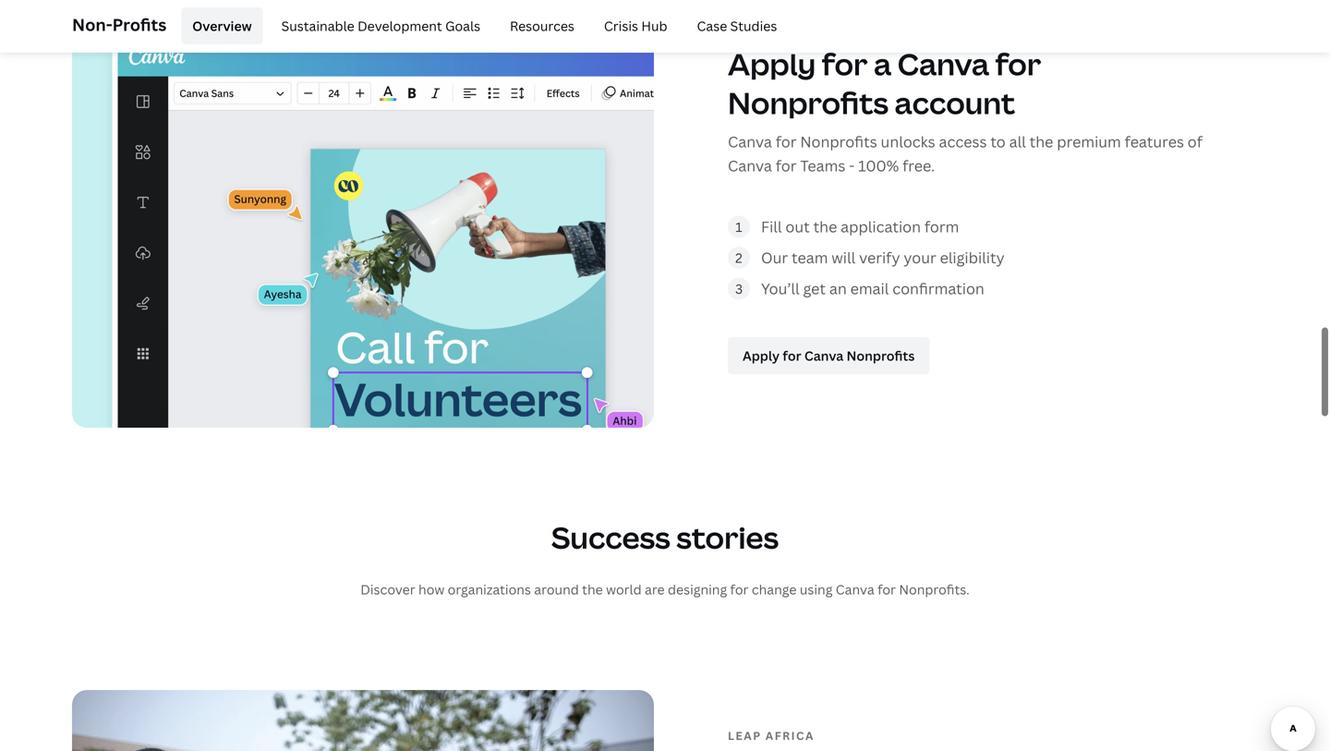 Task type: vqa. For each thing, say whether or not it's contained in the screenshot.
the Sale
no



Task type: locate. For each thing, give the bounding box(es) containing it.
apply
[[728, 44, 816, 84], [743, 347, 780, 365]]

all
[[1010, 131, 1026, 151]]

access
[[939, 131, 987, 151]]

menu bar
[[174, 7, 789, 44]]

2 vertical spatial the
[[582, 581, 603, 598]]

non-
[[72, 13, 112, 36]]

menu bar containing overview
[[174, 7, 789, 44]]

verify
[[859, 248, 901, 267]]

non-profits
[[72, 13, 167, 36]]

0 vertical spatial the
[[1030, 131, 1054, 151]]

canva inside "apply for a canva for nonprofits account"
[[898, 44, 990, 84]]

nonprofits up -
[[801, 131, 878, 151]]

hub
[[642, 17, 668, 35]]

for left the nonprofits.
[[878, 581, 896, 598]]

unlocks
[[881, 131, 936, 151]]

2 horizontal spatial the
[[1030, 131, 1054, 151]]

for up all
[[996, 44, 1042, 84]]

the
[[1030, 131, 1054, 151], [814, 217, 837, 236], [582, 581, 603, 598]]

1 vertical spatial nonprofits
[[801, 131, 878, 151]]

organizations
[[448, 581, 531, 598]]

you'll get an email confirmation
[[761, 279, 985, 298]]

you'll
[[761, 279, 800, 298]]

0 vertical spatial apply
[[728, 44, 816, 84]]

-
[[849, 156, 855, 175]]

goals
[[445, 17, 481, 35]]

the right all
[[1030, 131, 1054, 151]]

crisis hub link
[[593, 7, 679, 44]]

the right out
[[814, 217, 837, 236]]

the left world
[[582, 581, 603, 598]]

sustainable
[[282, 17, 355, 35]]

nonprofits down you'll get an email confirmation
[[847, 347, 915, 365]]

are
[[645, 581, 665, 598]]

nonprofits inside canva for nonprofits unlocks access to all the premium features of canva for teams - 100% free.
[[801, 131, 878, 151]]

apply for canva nonprofits link
[[728, 337, 930, 374]]

1 vertical spatial the
[[814, 217, 837, 236]]

eligibility
[[940, 248, 1005, 267]]

designing
[[668, 581, 727, 598]]

1 vertical spatial apply
[[743, 347, 780, 365]]

resources
[[510, 17, 575, 35]]

for down you'll
[[783, 347, 802, 365]]

account
[[895, 83, 1016, 123]]

free.
[[903, 156, 935, 175]]

0 vertical spatial nonprofits
[[728, 83, 889, 123]]

fill out the application form
[[761, 217, 959, 236]]

around
[[534, 581, 579, 598]]

application
[[841, 217, 921, 236]]

studies
[[731, 17, 777, 35]]

an
[[830, 279, 847, 298]]

apply for canva nonprofits
[[743, 347, 915, 365]]

crisis
[[604, 17, 639, 35]]

canva
[[898, 44, 990, 84], [728, 131, 772, 151], [728, 156, 772, 175], [805, 347, 844, 365], [836, 581, 875, 598]]

for left 'change'
[[731, 581, 749, 598]]

will
[[832, 248, 856, 267]]

nonprofits
[[728, 83, 889, 123], [801, 131, 878, 151], [847, 347, 915, 365]]

apply down studies
[[728, 44, 816, 84]]

leap africa
[[728, 728, 815, 743]]

get
[[803, 279, 826, 298]]

success stories
[[552, 517, 779, 558]]

for
[[822, 44, 868, 84], [996, 44, 1042, 84], [776, 131, 797, 151], [776, 156, 797, 175], [783, 347, 802, 365], [731, 581, 749, 598], [878, 581, 896, 598]]

apply inside "apply for a canva for nonprofits account"
[[728, 44, 816, 84]]

confirmation
[[893, 279, 985, 298]]

apply down you'll
[[743, 347, 780, 365]]

nonprofits up teams
[[728, 83, 889, 123]]

features
[[1125, 131, 1185, 151]]

of
[[1188, 131, 1203, 151]]

profits
[[112, 13, 167, 36]]

100%
[[859, 156, 899, 175]]

our
[[761, 248, 788, 267]]

apply for apply for a canva for nonprofits account
[[728, 44, 816, 84]]



Task type: describe. For each thing, give the bounding box(es) containing it.
1 horizontal spatial the
[[814, 217, 837, 236]]

to
[[991, 131, 1006, 151]]

our team will verify your eligibility
[[761, 248, 1005, 267]]

case
[[697, 17, 727, 35]]

success
[[552, 517, 671, 558]]

for inside apply for canva nonprofits link
[[783, 347, 802, 365]]

fill
[[761, 217, 782, 236]]

nonprofits inside "apply for a canva for nonprofits account"
[[728, 83, 889, 123]]

how
[[419, 581, 445, 598]]

out
[[786, 217, 810, 236]]

overview
[[192, 17, 252, 35]]

stories
[[677, 517, 779, 558]]

sustainable development goals
[[282, 17, 481, 35]]

your
[[904, 248, 937, 267]]

discover
[[361, 581, 415, 598]]

using
[[800, 581, 833, 598]]

premium
[[1057, 131, 1122, 151]]

sustainable development goals link
[[270, 7, 492, 44]]

team
[[792, 248, 828, 267]]

the inside canva for nonprofits unlocks access to all the premium features of canva for teams - 100% free.
[[1030, 131, 1054, 151]]

email
[[851, 279, 889, 298]]

discover how organizations around the world are designing for change using canva for nonprofits.
[[361, 581, 970, 598]]

crisis hub
[[604, 17, 668, 35]]

change
[[752, 581, 797, 598]]

for left teams
[[776, 156, 797, 175]]

0 horizontal spatial the
[[582, 581, 603, 598]]

for up out
[[776, 131, 797, 151]]

development
[[358, 17, 442, 35]]

apply for apply for canva nonprofits
[[743, 347, 780, 365]]

nonprofits.
[[899, 581, 970, 598]]

resources link
[[499, 7, 586, 44]]

canva for nonprofits unlocks access to all the premium features of canva for teams - 100% free.
[[728, 131, 1203, 175]]

apply for a canva for nonprofits account
[[728, 44, 1042, 123]]

teams
[[801, 156, 846, 175]]

a
[[874, 44, 892, 84]]

case studies
[[697, 17, 777, 35]]

leap africa image
[[72, 690, 654, 751]]

case studies link
[[686, 7, 789, 44]]

africa
[[766, 728, 815, 743]]

for left a
[[822, 44, 868, 84]]

world
[[606, 581, 642, 598]]

2 vertical spatial nonprofits
[[847, 347, 915, 365]]

form
[[925, 217, 959, 236]]

leap
[[728, 728, 762, 743]]

overview link
[[181, 7, 263, 44]]



